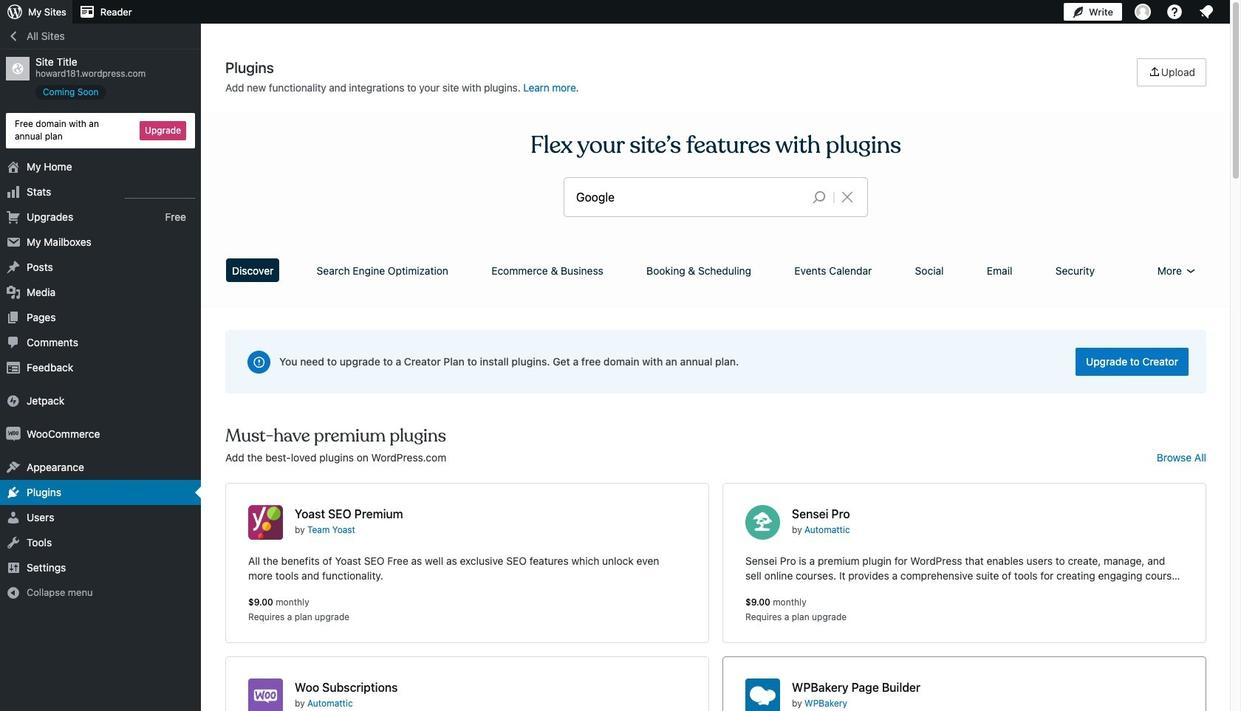 Task type: describe. For each thing, give the bounding box(es) containing it.
open search image
[[801, 187, 838, 208]]

manage your notifications image
[[1198, 3, 1215, 21]]

my profile image
[[1135, 4, 1151, 20]]



Task type: vqa. For each thing, say whether or not it's contained in the screenshot.
14 Days Left In Trial on the top of the page
no



Task type: locate. For each thing, give the bounding box(es) containing it.
main content
[[220, 58, 1212, 712]]

0 vertical spatial img image
[[6, 393, 21, 408]]

img image
[[6, 393, 21, 408], [6, 427, 21, 442]]

1 vertical spatial img image
[[6, 427, 21, 442]]

None search field
[[564, 178, 867, 216]]

Search search field
[[576, 178, 801, 216]]

help image
[[1166, 3, 1184, 21]]

highest hourly views 0 image
[[125, 189, 195, 198]]

1 img image from the top
[[6, 393, 21, 408]]

plugin icon image
[[248, 505, 283, 540], [746, 505, 780, 540], [248, 679, 283, 712], [746, 679, 780, 712]]

2 img image from the top
[[6, 427, 21, 442]]

close search image
[[829, 188, 866, 206]]



